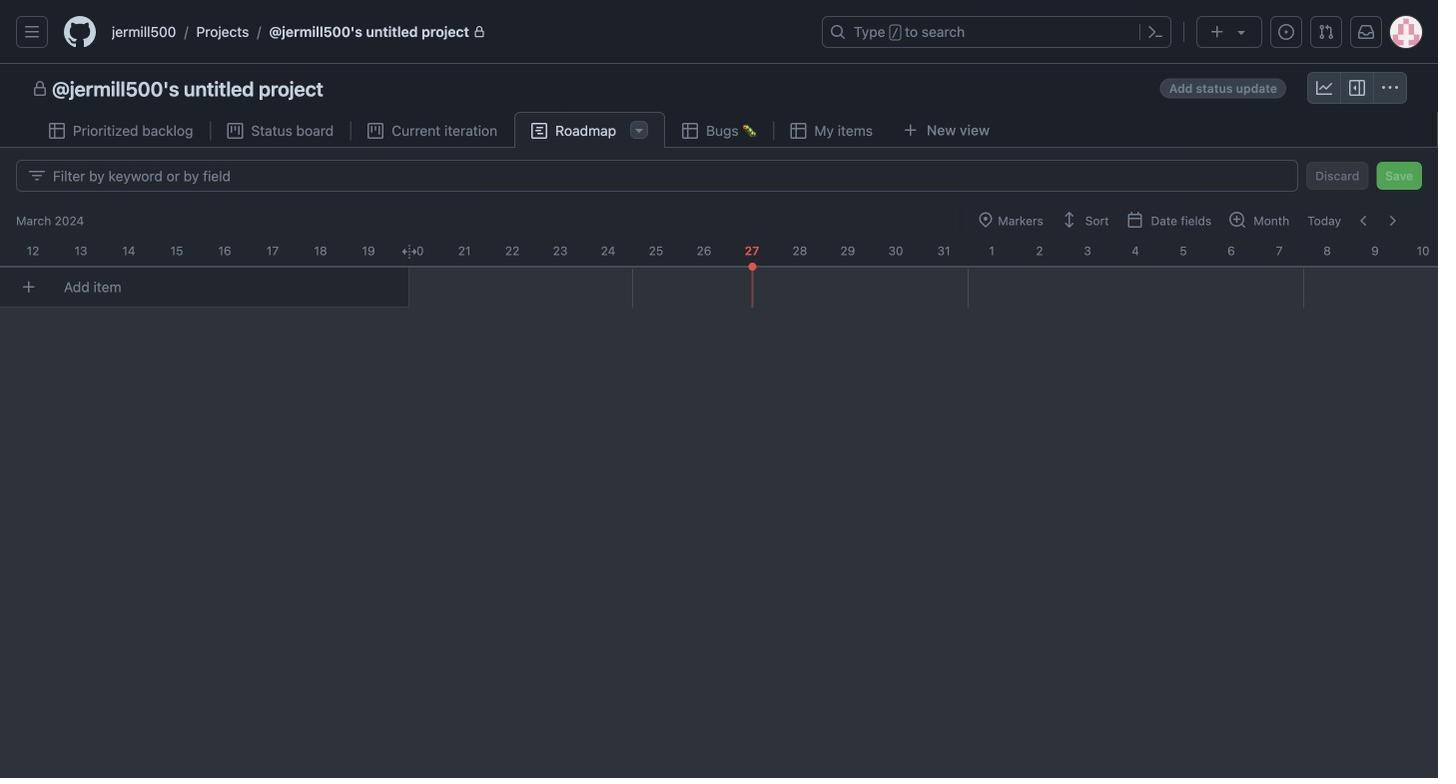 Task type: vqa. For each thing, say whether or not it's contained in the screenshot.
Triangle Down IMAGE
yes



Task type: describe. For each thing, give the bounding box(es) containing it.
drag to resize the table column image
[[402, 244, 418, 260]]

lock image
[[473, 26, 485, 38]]

scroll to previous date range image
[[1357, 213, 1373, 229]]

git pull request image
[[1319, 24, 1335, 40]]

view options for roadmap image
[[631, 122, 647, 138]]

3 menu item from the left
[[1119, 207, 1221, 235]]

command palette image
[[1148, 24, 1164, 40]]

view filters region
[[16, 160, 1423, 192]]

sc 9kayk9 0 image inside project navigation
[[32, 81, 48, 97]]

triangle down image
[[1234, 24, 1250, 40]]

1 menu item from the left
[[969, 207, 1053, 235]]

sc 9kayk9 0 image inside view filters region
[[29, 168, 45, 184]]

create new item or add existing item image
[[21, 279, 37, 295]]

project navigation
[[0, 64, 1439, 112]]

scroll to next date range image
[[1385, 213, 1401, 229]]



Task type: locate. For each thing, give the bounding box(es) containing it.
column header
[[4, 204, 1439, 236], [956, 204, 1439, 236], [0, 236, 9, 260], [9, 236, 57, 260], [57, 236, 105, 260], [105, 236, 153, 260], [153, 236, 201, 260], [201, 236, 249, 260], [249, 236, 297, 260], [297, 236, 345, 260], [345, 236, 393, 260], [393, 236, 441, 260], [441, 236, 489, 260], [489, 236, 537, 260], [537, 236, 584, 260], [584, 236, 632, 260], [632, 236, 680, 260], [680, 236, 728, 260], [728, 236, 776, 260], [776, 236, 824, 260], [824, 236, 872, 260], [872, 236, 920, 260], [920, 236, 968, 260], [968, 236, 1016, 260], [1016, 236, 1064, 260], [1064, 236, 1112, 260], [1112, 236, 1160, 260], [1160, 236, 1208, 260], [1208, 236, 1256, 260], [1256, 236, 1304, 260], [1304, 236, 1352, 260], [1352, 236, 1400, 260], [1400, 236, 1439, 260]]

Start typing to create a draft, or type hashtag to select a repository text field
[[44, 269, 410, 306]]

menu item
[[969, 207, 1053, 235], [1053, 207, 1119, 235], [1119, 207, 1221, 235], [1221, 207, 1299, 235]]

cell
[[749, 263, 757, 271]]

homepage image
[[64, 16, 96, 48]]

tab list
[[32, 112, 1035, 149]]

2 menu item from the left
[[1053, 207, 1119, 235]]

grid
[[0, 204, 1439, 778]]

plus image
[[1210, 24, 1226, 40]]

notifications image
[[1359, 24, 1375, 40]]

list
[[104, 16, 810, 48]]

sc 9kayk9 0 image
[[32, 81, 48, 97], [227, 123, 243, 139], [368, 123, 384, 139], [532, 123, 548, 139], [29, 168, 45, 184]]

tab panel
[[0, 148, 1439, 778]]

sc 9kayk9 0 image
[[1317, 80, 1333, 96], [1350, 80, 1366, 96], [1383, 80, 1399, 96], [49, 123, 65, 139], [682, 123, 698, 139], [791, 123, 807, 139]]

4 menu item from the left
[[1221, 207, 1299, 235]]

Filter by keyword or by field field
[[53, 161, 1282, 191]]

menu bar
[[969, 207, 1423, 235]]

issue opened image
[[1279, 24, 1295, 40]]



